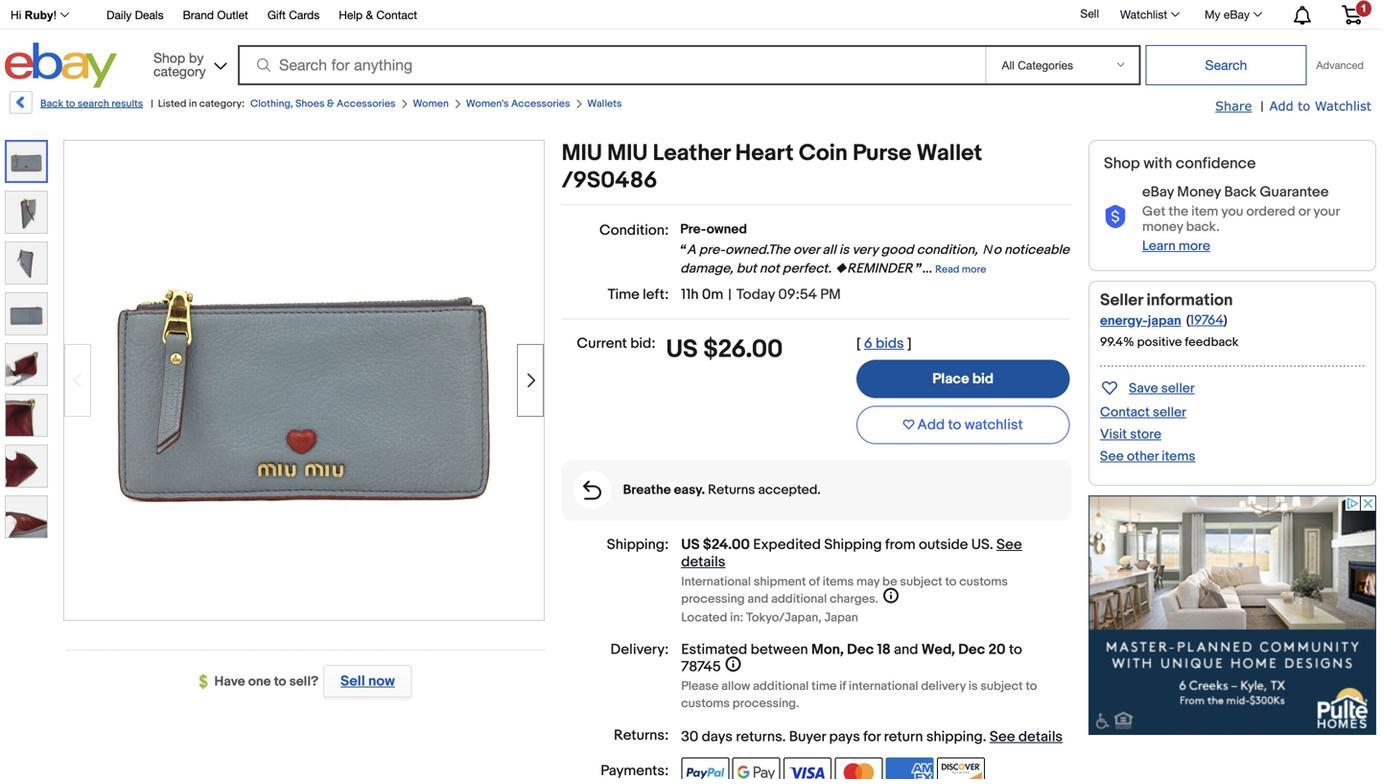 Task type: vqa. For each thing, say whether or not it's contained in the screenshot.
but at the top right of the page
yes



Task type: locate. For each thing, give the bounding box(es) containing it.
1 vertical spatial see
[[996, 537, 1022, 554]]

easy.
[[674, 482, 705, 499]]

1 horizontal spatial miu
[[607, 140, 648, 167]]

0 horizontal spatial customs
[[681, 697, 730, 712]]

shop by category banner
[[0, 0, 1376, 93]]

located in: tokyo/japan, japan
[[681, 611, 858, 626]]

get
[[1142, 204, 1166, 220]]

1 vertical spatial &
[[327, 98, 334, 110]]

0 horizontal spatial ebay
[[1142, 184, 1174, 201]]

additional inside please allow additional time if international delivery is subject to customs processing.
[[753, 680, 809, 694]]

1 horizontal spatial more
[[1179, 238, 1210, 255]]

feedback
[[1185, 335, 1239, 350]]

shop left by
[[153, 50, 185, 66]]

ebay right my in the right of the page
[[1224, 8, 1250, 21]]

0 horizontal spatial details
[[681, 554, 725, 571]]

0 vertical spatial add
[[1269, 98, 1294, 113]]

watchlist right sell link
[[1120, 8, 1167, 21]]

see details link up may
[[681, 537, 1022, 571]]

1 vertical spatial ebay
[[1142, 184, 1174, 201]]

and inside international shipment of items may be subject to customs processing and additional charges.
[[748, 592, 768, 607]]

back up you
[[1224, 184, 1257, 201]]

1 vertical spatial items
[[823, 575, 854, 590]]

to down advanced link
[[1298, 98, 1310, 113]]

1 vertical spatial back
[[1224, 184, 1257, 201]]

1 vertical spatial subject
[[981, 680, 1023, 694]]

guarantee
[[1260, 184, 1329, 201]]

to left watchlist
[[948, 417, 961, 434]]

with details__icon image left breathe
[[583, 481, 601, 500]]

1 horizontal spatial add
[[1269, 98, 1294, 113]]

...
[[922, 261, 932, 277]]

0 vertical spatial with details__icon image
[[1104, 205, 1127, 229]]

add inside share | add to watchlist
[[1269, 98, 1294, 113]]

daily deals
[[106, 8, 164, 22]]

sell inside account 'navigation'
[[1080, 7, 1099, 20]]

miu miu leather heart coin purse wallet /9s0486 - picture 1 of 8 image
[[64, 139, 544, 618]]

to down outside
[[945, 575, 957, 590]]

seller inside button
[[1161, 381, 1195, 397]]

0 vertical spatial see details link
[[681, 537, 1022, 571]]

2 horizontal spatial |
[[1261, 99, 1264, 115]]

to inside share | add to watchlist
[[1298, 98, 1310, 113]]

subject down 20 in the right bottom of the page
[[981, 680, 1023, 694]]

visa image
[[784, 758, 832, 780]]

customs down outside
[[959, 575, 1008, 590]]

1 vertical spatial see details link
[[990, 729, 1063, 746]]

current
[[577, 335, 627, 352]]

0 horizontal spatial with details__icon image
[[583, 481, 601, 500]]

between
[[751, 642, 808, 659]]

1 vertical spatial seller
[[1153, 405, 1186, 421]]

is right all
[[839, 242, 849, 258]]

clothing,
[[250, 98, 293, 110]]

watchlist
[[1120, 8, 1167, 21], [1315, 98, 1372, 113]]

mon,
[[811, 642, 844, 659]]

pays
[[829, 729, 860, 746]]

30
[[681, 729, 698, 746]]

from
[[885, 537, 916, 554]]

additional up processing.
[[753, 680, 809, 694]]

us right the bid:
[[666, 335, 698, 365]]

0 horizontal spatial watchlist
[[1120, 8, 1167, 21]]

1 vertical spatial shop
[[1104, 154, 1140, 173]]

seller inside contact seller visit store see other items
[[1153, 405, 1186, 421]]

0 horizontal spatial accessories
[[337, 98, 396, 110]]

add right share
[[1269, 98, 1294, 113]]

japan
[[824, 611, 858, 626]]

please allow additional time if international delivery is subject to customs processing.
[[681, 680, 1037, 712]]

. right outside
[[990, 537, 993, 554]]

0 vertical spatial more
[[1179, 238, 1210, 255]]

pre-owned
[[680, 222, 747, 238]]

sell now link
[[319, 666, 412, 698]]

have one to sell?
[[214, 674, 319, 691]]

us left $24.00
[[681, 537, 700, 554]]

items inside contact seller visit store see other items
[[1162, 449, 1196, 465]]

american express image
[[886, 758, 934, 780]]

0 horizontal spatial items
[[823, 575, 854, 590]]

ebay up get on the right of page
[[1142, 184, 1174, 201]]

back left search
[[40, 98, 63, 110]]

1 vertical spatial contact
[[1100, 405, 1150, 421]]

details up international
[[681, 554, 725, 571]]

watchlist
[[965, 417, 1023, 434]]

seller down save seller
[[1153, 405, 1186, 421]]

0 vertical spatial shop
[[153, 50, 185, 66]]

0 vertical spatial is
[[839, 242, 849, 258]]

accessories
[[337, 98, 396, 110], [511, 98, 570, 110]]

accessories right women's
[[511, 98, 570, 110]]

all
[[822, 242, 836, 258]]

items inside international shipment of items may be subject to customs processing and additional charges.
[[823, 575, 854, 590]]

see
[[1100, 449, 1124, 465], [996, 537, 1022, 554], [990, 729, 1015, 746]]

more down ｎo
[[962, 264, 986, 276]]

save
[[1129, 381, 1158, 397]]

1 vertical spatial watchlist
[[1315, 98, 1372, 113]]

subject inside please allow additional time if international delivery is subject to customs processing.
[[981, 680, 1023, 694]]

to inside international shipment of items may be subject to customs processing and additional charges.
[[945, 575, 957, 590]]

1 vertical spatial and
[[894, 642, 918, 659]]

0 vertical spatial &
[[366, 8, 373, 22]]

1 horizontal spatial subject
[[981, 680, 1023, 694]]

shop left with
[[1104, 154, 1140, 173]]

expedited shipping from outside us .
[[753, 537, 996, 554]]

0 horizontal spatial and
[[748, 592, 768, 607]]

1 miu from the left
[[562, 140, 602, 167]]

is inside please allow additional time if international delivery is subject to customs processing.
[[969, 680, 978, 694]]

0 horizontal spatial add
[[917, 417, 945, 434]]

with details__icon image inside us $26.00 main content
[[583, 481, 601, 500]]

shoes
[[295, 98, 325, 110]]

1 horizontal spatial items
[[1162, 449, 1196, 465]]

1 vertical spatial customs
[[681, 697, 730, 712]]

to inside button
[[948, 417, 961, 434]]

items up 'charges.' on the bottom of the page
[[823, 575, 854, 590]]

watchlist down advanced link
[[1315, 98, 1372, 113]]

1 horizontal spatial is
[[969, 680, 978, 694]]

0 vertical spatial customs
[[959, 575, 1008, 590]]

brand outlet link
[[183, 5, 248, 26]]

dec
[[847, 642, 874, 659], [958, 642, 985, 659]]

account navigation
[[0, 0, 1376, 30]]

1 vertical spatial is
[[969, 680, 978, 694]]

sell left watchlist 'link'
[[1080, 7, 1099, 20]]

& right shoes
[[327, 98, 334, 110]]

is inside the " a pre-owned.the over all is very good condition, ｎo noticeable damage, but not perfect.  ◆reminder
[[839, 242, 849, 258]]

1 horizontal spatial details
[[1019, 729, 1063, 746]]

0 horizontal spatial more
[[962, 264, 986, 276]]

see inside contact seller visit store see other items
[[1100, 449, 1124, 465]]

picture 1 of 8 image
[[7, 142, 46, 181]]

energy-
[[1100, 313, 1148, 329]]

19764
[[1190, 313, 1224, 329]]

google pay image
[[732, 758, 780, 780]]

0 vertical spatial contact
[[376, 8, 417, 22]]

us for us $24.00
[[681, 537, 700, 554]]

us right outside
[[971, 537, 990, 554]]

confidence
[[1176, 154, 1256, 173]]

subject inside international shipment of items may be subject to customs processing and additional charges.
[[900, 575, 942, 590]]

paypal image
[[681, 758, 729, 780]]

is right delivery
[[969, 680, 978, 694]]

items right other
[[1162, 449, 1196, 465]]

. up discover image on the bottom right of page
[[983, 729, 986, 746]]

in
[[189, 98, 197, 110]]

0 vertical spatial and
[[748, 592, 768, 607]]

1 horizontal spatial with details__icon image
[[1104, 205, 1127, 229]]

share | add to watchlist
[[1215, 98, 1372, 115]]

see right outside
[[996, 537, 1022, 554]]

place bid
[[933, 371, 994, 388]]

| right 'share' button
[[1261, 99, 1264, 115]]

international shipment of items may be subject to customs processing and additional charges.
[[681, 575, 1008, 607]]

0 horizontal spatial miu
[[562, 140, 602, 167]]

1 vertical spatial add
[[917, 417, 945, 434]]

. left buyer
[[782, 729, 786, 746]]

0 vertical spatial items
[[1162, 449, 1196, 465]]

save seller
[[1129, 381, 1195, 397]]

and inside estimated between mon, dec 18 and wed, dec 20 to 78745
[[894, 642, 918, 659]]

0 horizontal spatial is
[[839, 242, 849, 258]]

item
[[1191, 204, 1218, 220]]

more inside the ebay money back guarantee get the item you ordered or your money back. learn more
[[1179, 238, 1210, 255]]

add down place
[[917, 417, 945, 434]]

None submit
[[1146, 45, 1307, 85]]

customs
[[959, 575, 1008, 590], [681, 697, 730, 712]]

shipping
[[926, 729, 983, 746]]

1 horizontal spatial |
[[728, 286, 732, 304]]

estimated between mon, dec 18 and wed, dec 20 to 78745
[[681, 642, 1022, 676]]

1 horizontal spatial .
[[983, 729, 986, 746]]

ebay inside the ebay money back guarantee get the item you ordered or your money back. learn more
[[1142, 184, 1174, 201]]

0 horizontal spatial back
[[40, 98, 63, 110]]

bid
[[972, 371, 994, 388]]

the
[[1169, 204, 1188, 220]]

money
[[1142, 219, 1183, 235]]

0 vertical spatial seller
[[1161, 381, 1195, 397]]

shop for shop with confidence
[[1104, 154, 1140, 173]]

1 horizontal spatial sell
[[1080, 7, 1099, 20]]

customs down please
[[681, 697, 730, 712]]

with details__icon image for ebay money back guarantee
[[1104, 205, 1127, 229]]

0 horizontal spatial dec
[[847, 642, 874, 659]]

1 horizontal spatial contact
[[1100, 405, 1150, 421]]

to left search
[[66, 98, 75, 110]]

78745
[[681, 659, 721, 676]]

0 horizontal spatial sell
[[340, 673, 365, 691]]

1 vertical spatial additional
[[753, 680, 809, 694]]

& right help
[[366, 8, 373, 22]]

time
[[608, 286, 640, 304]]

with details__icon image left get on the right of page
[[1104, 205, 1127, 229]]

items
[[1162, 449, 1196, 465], [823, 575, 854, 590]]

0 vertical spatial additional
[[771, 592, 827, 607]]

with details__icon image for breathe easy.
[[583, 481, 601, 500]]

positive
[[1137, 335, 1182, 350]]

accessories right shoes
[[337, 98, 396, 110]]

to inside estimated between mon, dec 18 and wed, dec 20 to 78745
[[1009, 642, 1022, 659]]

0 horizontal spatial .
[[782, 729, 786, 746]]

see right shipping
[[990, 729, 1015, 746]]

allow
[[721, 680, 750, 694]]

picture 3 of 8 image
[[6, 243, 47, 284]]

processing.
[[733, 697, 799, 712]]

| left listed
[[151, 98, 153, 110]]

]
[[907, 335, 912, 352]]

us for us $26.00
[[666, 335, 698, 365]]

sell inside sell now link
[[340, 673, 365, 691]]

shop inside shop by category
[[153, 50, 185, 66]]

contact right help
[[376, 8, 417, 22]]

additional down of
[[771, 592, 827, 607]]

add to watchlist link
[[1269, 98, 1372, 115]]

see down visit
[[1100, 449, 1124, 465]]

subject
[[900, 575, 942, 590], [981, 680, 1023, 694]]

wallets
[[587, 98, 622, 110]]

owned.the
[[725, 242, 790, 258]]

with details__icon image
[[1104, 205, 1127, 229], [583, 481, 601, 500]]

0 vertical spatial details
[[681, 554, 725, 571]]

1 vertical spatial sell
[[340, 673, 365, 691]]

see details link right shipping
[[990, 729, 1063, 746]]

◆reminder
[[835, 261, 913, 277]]

have
[[214, 674, 245, 691]]

women's
[[466, 98, 509, 110]]

sell for sell
[[1080, 7, 1099, 20]]

1 vertical spatial more
[[962, 264, 986, 276]]

shipment
[[754, 575, 806, 590]]

gift cards
[[267, 8, 320, 22]]

2 miu from the left
[[607, 140, 648, 167]]

sell left now
[[340, 673, 365, 691]]

dec left 20 in the right bottom of the page
[[958, 642, 985, 659]]

0 horizontal spatial |
[[151, 98, 153, 110]]

details right shipping
[[1019, 729, 1063, 746]]

more inside the " ... read more
[[962, 264, 986, 276]]

1 horizontal spatial ebay
[[1224, 8, 1250, 21]]

details
[[681, 554, 725, 571], [1019, 729, 1063, 746]]

category
[[153, 63, 206, 79]]

0 vertical spatial back
[[40, 98, 63, 110]]

picture 7 of 8 image
[[6, 446, 47, 487]]

1 horizontal spatial &
[[366, 8, 373, 22]]

in:
[[730, 611, 743, 626]]

& inside account 'navigation'
[[366, 8, 373, 22]]

to right delivery
[[1026, 680, 1037, 694]]

seller right save
[[1161, 381, 1195, 397]]

0 horizontal spatial contact
[[376, 8, 417, 22]]

| right 0m
[[728, 286, 732, 304]]

pm
[[820, 286, 841, 304]]

see other items link
[[1100, 449, 1196, 465]]

1 horizontal spatial customs
[[959, 575, 1008, 590]]

(
[[1186, 313, 1190, 329]]

picture 6 of 8 image
[[6, 395, 47, 436]]

subject right be
[[900, 575, 942, 590]]

and right '18'
[[894, 642, 918, 659]]

to right 20 in the right bottom of the page
[[1009, 642, 1022, 659]]

| inside share | add to watchlist
[[1261, 99, 1264, 115]]

advertisement region
[[1089, 496, 1376, 736]]

0 horizontal spatial subject
[[900, 575, 942, 590]]

and up located in: tokyo/japan, japan
[[748, 592, 768, 607]]

0 horizontal spatial shop
[[153, 50, 185, 66]]

1 vertical spatial with details__icon image
[[583, 481, 601, 500]]

back inside back to search results link
[[40, 98, 63, 110]]

damage,
[[680, 261, 733, 277]]

my ebay
[[1205, 8, 1250, 21]]

1 dec from the left
[[847, 642, 874, 659]]

dec left '18'
[[847, 642, 874, 659]]

but
[[736, 261, 757, 277]]

us $26.00
[[666, 335, 783, 365]]

1 horizontal spatial shop
[[1104, 154, 1140, 173]]

!
[[53, 9, 57, 22]]

please
[[681, 680, 719, 694]]

1 horizontal spatial watchlist
[[1315, 98, 1372, 113]]

seller for save
[[1161, 381, 1195, 397]]

0 vertical spatial see
[[1100, 449, 1124, 465]]

1 horizontal spatial and
[[894, 642, 918, 659]]

watchlist inside share | add to watchlist
[[1315, 98, 1372, 113]]

more down back.
[[1179, 238, 1210, 255]]

1 horizontal spatial back
[[1224, 184, 1257, 201]]

2 accessories from the left
[[511, 98, 570, 110]]

not
[[760, 261, 779, 277]]

0 vertical spatial watchlist
[[1120, 8, 1167, 21]]

1 horizontal spatial dec
[[958, 642, 985, 659]]

women link
[[413, 98, 449, 110]]

0 vertical spatial ebay
[[1224, 8, 1250, 21]]

contact up visit store 'link'
[[1100, 405, 1150, 421]]

good
[[881, 242, 914, 258]]

0 vertical spatial subject
[[900, 575, 942, 590]]

1 accessories from the left
[[337, 98, 396, 110]]

shipping:
[[607, 537, 669, 554]]

0 vertical spatial sell
[[1080, 7, 1099, 20]]

picture 2 of 8 image
[[6, 192, 47, 233]]

1 horizontal spatial accessories
[[511, 98, 570, 110]]



Task type: describe. For each thing, give the bounding box(es) containing it.
back inside the ebay money back guarantee get the item you ordered or your money back. learn more
[[1224, 184, 1257, 201]]

11h 0m | today 09:54 pm
[[681, 286, 841, 304]]

one
[[248, 674, 271, 691]]

watchlist link
[[1110, 3, 1188, 26]]

outlet
[[217, 8, 248, 22]]

none submit inside shop by category banner
[[1146, 45, 1307, 85]]

back.
[[1186, 219, 1220, 235]]

daily deals link
[[106, 5, 164, 26]]

bid:
[[630, 335, 656, 352]]

category:
[[199, 98, 245, 110]]

sell?
[[289, 674, 319, 691]]

share
[[1215, 98, 1252, 113]]

Search for anything text field
[[241, 47, 982, 83]]

of
[[809, 575, 820, 590]]

very
[[852, 242, 878, 258]]

| inside us $26.00 main content
[[728, 286, 732, 304]]

help
[[339, 8, 363, 22]]

by
[[189, 50, 204, 66]]

dollar sign image
[[199, 675, 214, 690]]

read
[[935, 264, 960, 276]]

" a pre-owned.the over all is very good condition, ｎo noticeable damage, but not perfect.  ◆reminder
[[680, 242, 1069, 277]]

ruby
[[25, 9, 53, 22]]

)
[[1224, 313, 1227, 329]]

shop for shop by category
[[153, 50, 185, 66]]

customs inside please allow additional time if international delivery is subject to customs processing.
[[681, 697, 730, 712]]

details inside see details
[[681, 554, 725, 571]]

pre-
[[680, 222, 707, 238]]

shop with confidence
[[1104, 154, 1256, 173]]

0 horizontal spatial &
[[327, 98, 334, 110]]

seller information energy-japan ( 19764 ) 99.4% positive feedback
[[1100, 291, 1239, 350]]

clothing, shoes & accessories
[[250, 98, 396, 110]]

a
[[687, 242, 696, 258]]

with
[[1144, 154, 1172, 173]]

help & contact link
[[339, 5, 417, 26]]

watchlist inside 'link'
[[1120, 8, 1167, 21]]

breathe
[[623, 482, 671, 499]]

coin
[[799, 140, 848, 167]]

place bid button
[[856, 360, 1070, 399]]

clothing, shoes & accessories link
[[250, 98, 396, 110]]

picture 5 of 8 image
[[6, 344, 47, 386]]

seller for contact
[[1153, 405, 1186, 421]]

shop by category button
[[145, 43, 231, 84]]

condition:
[[599, 222, 669, 239]]

returns
[[736, 729, 782, 746]]

contact inside contact seller visit store see other items
[[1100, 405, 1150, 421]]

to inside please allow additional time if international delivery is subject to customs processing.
[[1026, 680, 1037, 694]]

sell for sell now
[[340, 673, 365, 691]]

$24.00
[[703, 537, 750, 554]]

wed,
[[922, 642, 955, 659]]

help & contact
[[339, 8, 417, 22]]

women's accessories
[[466, 98, 570, 110]]

sell now
[[340, 673, 395, 691]]

sell link
[[1072, 7, 1108, 20]]

noticeable
[[1004, 242, 1069, 258]]

picture 8 of 8 image
[[6, 497, 47, 538]]

over
[[793, 242, 819, 258]]

international
[[681, 575, 751, 590]]

20
[[988, 642, 1006, 659]]

contact inside account 'navigation'
[[376, 8, 417, 22]]

other
[[1127, 449, 1159, 465]]

place
[[933, 371, 969, 388]]

2 dec from the left
[[958, 642, 985, 659]]

1
[[1361, 2, 1367, 14]]

1 vertical spatial details
[[1019, 729, 1063, 746]]

learn
[[1142, 238, 1176, 255]]

seller
[[1100, 291, 1143, 311]]

owned
[[707, 222, 747, 238]]

located
[[681, 611, 727, 626]]

2 vertical spatial see
[[990, 729, 1015, 746]]

" ... read more
[[916, 261, 986, 277]]

outside
[[919, 537, 968, 554]]

see details link for 30 days returns . buyer pays for return shipping . see details
[[990, 729, 1063, 746]]

19764 link
[[1190, 313, 1224, 329]]

add inside add to watchlist button
[[917, 417, 945, 434]]

deals
[[135, 8, 164, 22]]

see details link for expedited shipping from outside us .
[[681, 537, 1022, 571]]

see inside see details
[[996, 537, 1022, 554]]

add to watchlist button
[[856, 406, 1070, 445]]

brand outlet
[[183, 8, 248, 22]]

ebay inside "link"
[[1224, 8, 1250, 21]]

customs inside international shipment of items may be subject to customs processing and additional charges.
[[959, 575, 1008, 590]]

pre-
[[699, 242, 725, 258]]

returns
[[708, 482, 755, 499]]

| listed in category:
[[151, 98, 245, 110]]

current bid:
[[577, 335, 656, 352]]

international
[[849, 680, 918, 694]]

my
[[1205, 8, 1221, 21]]

visit
[[1100, 427, 1127, 443]]

condition,
[[917, 242, 978, 258]]

master card image
[[835, 758, 883, 780]]

cards
[[289, 8, 320, 22]]

listed
[[158, 98, 187, 110]]

2 horizontal spatial .
[[990, 537, 993, 554]]

wallets link
[[587, 98, 622, 110]]

us $26.00 main content
[[562, 140, 1072, 780]]

"
[[680, 242, 687, 258]]

additional inside international shipment of items may be subject to customs processing and additional charges.
[[771, 592, 827, 607]]

09:54
[[778, 286, 817, 304]]

may
[[857, 575, 880, 590]]

discover image
[[937, 758, 985, 780]]

days
[[702, 729, 733, 746]]

to right one
[[274, 674, 286, 691]]

expedited
[[753, 537, 821, 554]]

99.4%
[[1100, 335, 1134, 350]]

back to search results
[[40, 98, 143, 110]]

share button
[[1215, 98, 1252, 115]]

money
[[1177, 184, 1221, 201]]

advanced
[[1316, 59, 1364, 71]]

brand
[[183, 8, 214, 22]]

"
[[916, 261, 922, 277]]

contact seller visit store see other items
[[1100, 405, 1196, 465]]

picture 4 of 8 image
[[6, 293, 47, 335]]



